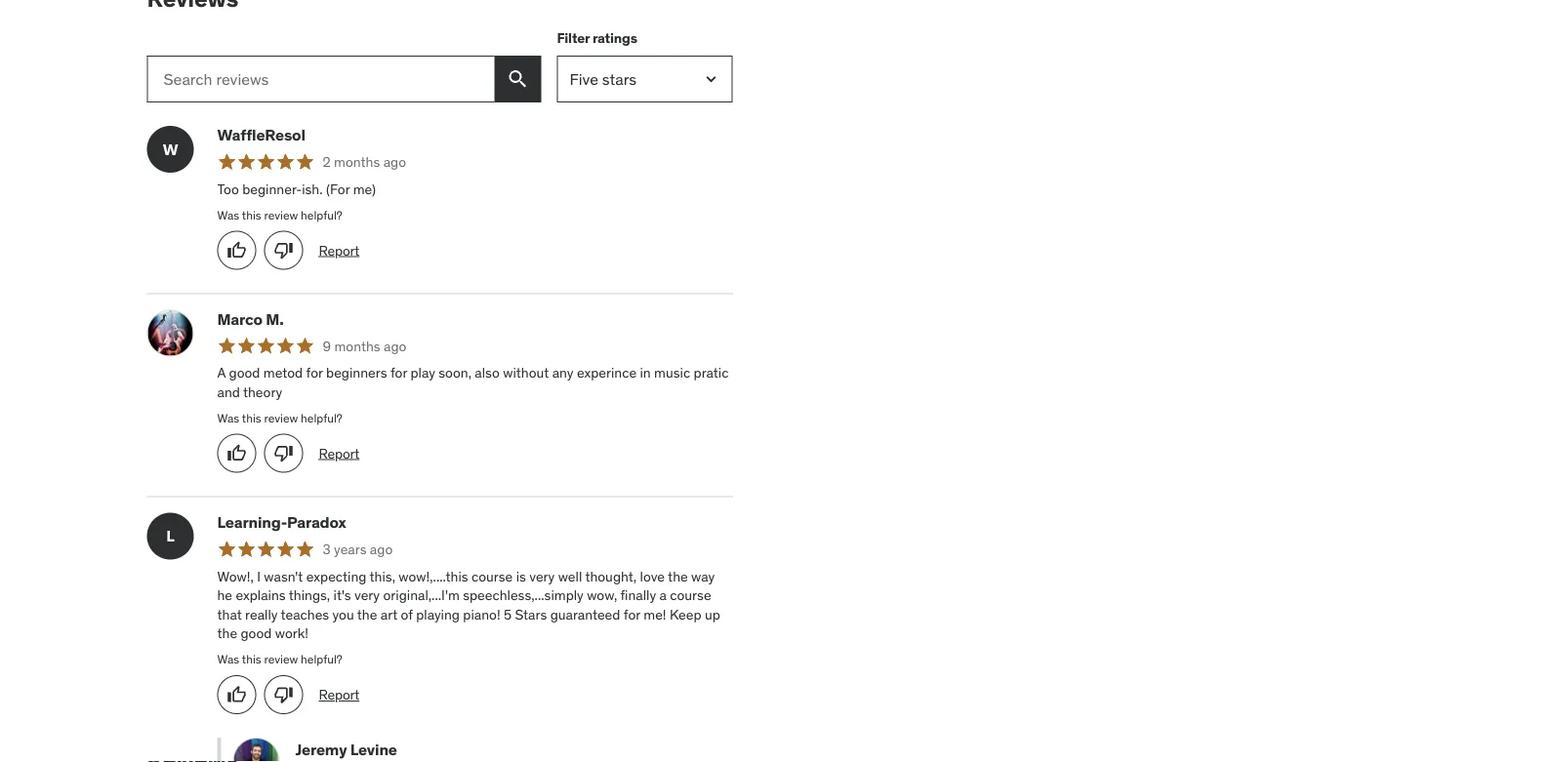 Task type: vqa. For each thing, say whether or not it's contained in the screenshot.
content inside button
no



Task type: describe. For each thing, give the bounding box(es) containing it.
ratings
[[593, 29, 637, 46]]

a good metod for beginners for play soon, also without any experince in music pratic and theory
[[217, 364, 729, 401]]

teaches
[[281, 606, 329, 624]]

l
[[166, 526, 175, 546]]

love
[[640, 568, 665, 585]]

experince
[[577, 364, 637, 382]]

3
[[323, 541, 331, 558]]

i
[[257, 568, 261, 585]]

beginner-
[[242, 180, 302, 198]]

this,
[[370, 568, 395, 585]]

report for paradox
[[319, 686, 359, 704]]

things,
[[289, 587, 330, 604]]

explains
[[236, 587, 286, 604]]

also
[[475, 364, 500, 382]]

0 horizontal spatial for
[[306, 364, 323, 382]]

was for marco
[[217, 411, 239, 426]]

ago for marco m.
[[384, 337, 407, 355]]

5
[[504, 606, 512, 624]]

expecting
[[306, 568, 367, 585]]

jeremy levine
[[295, 740, 397, 760]]

wow!,
[[217, 568, 254, 585]]

filter ratings
[[557, 29, 637, 46]]

helpful? for paradox
[[301, 652, 342, 667]]

too
[[217, 180, 239, 198]]

1 horizontal spatial the
[[357, 606, 377, 624]]

years
[[334, 541, 367, 558]]

a
[[217, 364, 226, 382]]

is
[[516, 568, 526, 585]]

art
[[381, 606, 398, 624]]

was this review helpful? for paradox
[[217, 652, 342, 667]]

keep
[[670, 606, 702, 624]]

mark as helpful image for learning-paradox
[[227, 686, 247, 705]]

music
[[654, 364, 690, 382]]

in
[[640, 364, 651, 382]]

w
[[163, 139, 178, 159]]

mark as unhelpful image for m.
[[274, 444, 293, 464]]

for inside wow!, i wasn't expecting this, wow!,....this course is very well thought,  love the way he explains things, it's very original,...i'm speechless,...simply wow, finally a course that really teaches you the art of playing piano! 5 stars guaranteed for me! keep up the good work!
[[624, 606, 640, 624]]

marco m.
[[217, 309, 284, 329]]

up
[[705, 606, 720, 624]]

waffleresol
[[217, 125, 305, 145]]

jeremy
[[295, 740, 347, 760]]

wow,
[[587, 587, 617, 604]]

submit search image
[[506, 67, 530, 91]]

too beginner-ish. (for me)
[[217, 180, 376, 198]]

1 horizontal spatial for
[[390, 364, 407, 382]]

3 years ago
[[323, 541, 393, 558]]

9
[[323, 337, 331, 355]]

work!
[[275, 625, 309, 643]]

0 vertical spatial course
[[472, 568, 513, 585]]

Search reviews text field
[[147, 56, 495, 102]]

this for marco
[[242, 411, 261, 426]]

stars
[[515, 606, 547, 624]]

theory
[[243, 384, 282, 401]]

original,...i'm
[[383, 587, 460, 604]]

filter
[[557, 29, 590, 46]]

mark as helpful image
[[227, 241, 247, 260]]

learning-
[[217, 512, 287, 532]]

he
[[217, 587, 232, 604]]

that
[[217, 606, 242, 624]]

a
[[660, 587, 667, 604]]

was this review helpful? for m.
[[217, 411, 342, 426]]

1 was from the top
[[217, 207, 239, 222]]

way
[[691, 568, 715, 585]]



Task type: locate. For each thing, give the bounding box(es) containing it.
1 vertical spatial mark as helpful image
[[227, 686, 247, 705]]

2 mark as helpful image from the top
[[227, 686, 247, 705]]

marco
[[217, 309, 263, 329]]

mark as unhelpful image
[[274, 444, 293, 464], [274, 686, 293, 705]]

it's
[[333, 587, 351, 604]]

0 vertical spatial months
[[334, 153, 380, 171]]

0 vertical spatial helpful?
[[301, 207, 342, 222]]

2 months ago
[[323, 153, 406, 171]]

good right a
[[229, 364, 260, 382]]

0 vertical spatial was this review helpful?
[[217, 207, 342, 222]]

wasn't
[[264, 568, 303, 585]]

report button for paradox
[[319, 686, 359, 705]]

1 review from the top
[[264, 207, 298, 222]]

well
[[558, 568, 582, 585]]

wow!,....this
[[399, 568, 468, 585]]

2 vertical spatial report
[[319, 686, 359, 704]]

0 vertical spatial the
[[668, 568, 688, 585]]

review down "work!"
[[264, 652, 298, 667]]

mark as helpful image
[[227, 444, 247, 464], [227, 686, 247, 705]]

0 vertical spatial very
[[529, 568, 555, 585]]

0 vertical spatial mark as helpful image
[[227, 444, 247, 464]]

0 vertical spatial was
[[217, 207, 239, 222]]

mark as unhelpful image down "work!"
[[274, 686, 293, 705]]

review
[[264, 207, 298, 222], [264, 411, 298, 426], [264, 652, 298, 667]]

2 vertical spatial ago
[[370, 541, 393, 558]]

report button up jeremy levine
[[319, 686, 359, 705]]

ago for learning-paradox
[[370, 541, 393, 558]]

for down 9
[[306, 364, 323, 382]]

2 was from the top
[[217, 411, 239, 426]]

0 horizontal spatial course
[[472, 568, 513, 585]]

was this review helpful? down "work!"
[[217, 652, 342, 667]]

1 horizontal spatial course
[[670, 587, 711, 604]]

3 report button from the top
[[319, 686, 359, 705]]

any
[[552, 364, 574, 382]]

3 review from the top
[[264, 652, 298, 667]]

1 horizontal spatial very
[[529, 568, 555, 585]]

mark as unhelpful image
[[274, 241, 293, 260]]

3 was this review helpful? from the top
[[217, 652, 342, 667]]

course
[[472, 568, 513, 585], [670, 587, 711, 604]]

2 months from the top
[[334, 337, 380, 355]]

helpful? for m.
[[301, 411, 342, 426]]

soon,
[[439, 364, 472, 382]]

1 vertical spatial very
[[354, 587, 380, 604]]

0 vertical spatial mark as unhelpful image
[[274, 444, 293, 464]]

0 vertical spatial this
[[242, 207, 261, 222]]

for left play
[[390, 364, 407, 382]]

finally
[[621, 587, 656, 604]]

mark as helpful image down and
[[227, 444, 247, 464]]

learning-paradox
[[217, 512, 346, 532]]

1 report from the top
[[319, 241, 359, 259]]

1 months from the top
[[334, 153, 380, 171]]

without
[[503, 364, 549, 382]]

play
[[411, 364, 435, 382]]

review down theory
[[264, 411, 298, 426]]

2 vertical spatial was this review helpful?
[[217, 652, 342, 667]]

ago right 2
[[383, 153, 406, 171]]

1 vertical spatial was
[[217, 411, 239, 426]]

report button up paradox
[[319, 444, 359, 463]]

very right is
[[529, 568, 555, 585]]

0 horizontal spatial very
[[354, 587, 380, 604]]

2 mark as unhelpful image from the top
[[274, 686, 293, 705]]

3 this from the top
[[242, 652, 261, 667]]

ago up beginners
[[384, 337, 407, 355]]

months
[[334, 153, 380, 171], [334, 337, 380, 355]]

thought,
[[585, 568, 637, 585]]

this down really on the bottom
[[242, 652, 261, 667]]

for
[[306, 364, 323, 382], [390, 364, 407, 382], [624, 606, 640, 624]]

0 vertical spatial report button
[[319, 241, 359, 260]]

good
[[229, 364, 260, 382], [241, 625, 272, 643]]

for down finally in the bottom left of the page
[[624, 606, 640, 624]]

3 report from the top
[[319, 686, 359, 704]]

was for learning-
[[217, 652, 239, 667]]

3 helpful? from the top
[[301, 652, 342, 667]]

really
[[245, 606, 278, 624]]

report
[[319, 241, 359, 259], [319, 445, 359, 462], [319, 686, 359, 704]]

0 vertical spatial review
[[264, 207, 298, 222]]

report up paradox
[[319, 445, 359, 462]]

mark as unhelpful image down theory
[[274, 444, 293, 464]]

very down this,
[[354, 587, 380, 604]]

was down and
[[217, 411, 239, 426]]

2 helpful? from the top
[[301, 411, 342, 426]]

paradox
[[287, 512, 346, 532]]

playing
[[416, 606, 460, 624]]

good inside wow!, i wasn't expecting this, wow!,....this course is very well thought,  love the way he explains things, it's very original,...i'm speechless,...simply wow, finally a course that really teaches you the art of playing piano! 5 stars guaranteed for me! keep up the good work!
[[241, 625, 272, 643]]

1 helpful? from the top
[[301, 207, 342, 222]]

me!
[[644, 606, 666, 624]]

2 vertical spatial was
[[217, 652, 239, 667]]

was down that
[[217, 652, 239, 667]]

1 vertical spatial the
[[357, 606, 377, 624]]

helpful? down ish.
[[301, 207, 342, 222]]

the
[[668, 568, 688, 585], [357, 606, 377, 624], [217, 625, 237, 643]]

1 vertical spatial mark as unhelpful image
[[274, 686, 293, 705]]

guaranteed
[[550, 606, 620, 624]]

the left way
[[668, 568, 688, 585]]

speechless,...simply
[[463, 587, 584, 604]]

months up beginners
[[334, 337, 380, 355]]

metod
[[263, 364, 303, 382]]

2 review from the top
[[264, 411, 298, 426]]

1 mark as helpful image from the top
[[227, 444, 247, 464]]

1 vertical spatial months
[[334, 337, 380, 355]]

2 horizontal spatial for
[[624, 606, 640, 624]]

2 vertical spatial helpful?
[[301, 652, 342, 667]]

mark as helpful image down that
[[227, 686, 247, 705]]

2 vertical spatial review
[[264, 652, 298, 667]]

me)
[[353, 180, 376, 198]]

1 vertical spatial helpful?
[[301, 411, 342, 426]]

was this review helpful?
[[217, 207, 342, 222], [217, 411, 342, 426], [217, 652, 342, 667]]

2
[[323, 153, 331, 171]]

report button
[[319, 241, 359, 260], [319, 444, 359, 463], [319, 686, 359, 705]]

1 vertical spatial report button
[[319, 444, 359, 463]]

was down too
[[217, 207, 239, 222]]

2 horizontal spatial the
[[668, 568, 688, 585]]

mark as unhelpful image for paradox
[[274, 686, 293, 705]]

good down really on the bottom
[[241, 625, 272, 643]]

2 report button from the top
[[319, 444, 359, 463]]

levine
[[350, 740, 397, 760]]

review down the beginner-
[[264, 207, 298, 222]]

2 report from the top
[[319, 445, 359, 462]]

this
[[242, 207, 261, 222], [242, 411, 261, 426], [242, 652, 261, 667]]

pratic
[[694, 364, 729, 382]]

1 was this review helpful? from the top
[[217, 207, 342, 222]]

0 vertical spatial report
[[319, 241, 359, 259]]

this for learning-
[[242, 652, 261, 667]]

good inside a good metod for beginners for play soon, also without any experince in music pratic and theory
[[229, 364, 260, 382]]

helpful? down beginners
[[301, 411, 342, 426]]

was this review helpful? down theory
[[217, 411, 342, 426]]

2 was this review helpful? from the top
[[217, 411, 342, 426]]

2 vertical spatial report button
[[319, 686, 359, 705]]

1 mark as unhelpful image from the top
[[274, 444, 293, 464]]

review for paradox
[[264, 652, 298, 667]]

mark as helpful image for marco m.
[[227, 444, 247, 464]]

months up "me)"
[[334, 153, 380, 171]]

report right mark as unhelpful image
[[319, 241, 359, 259]]

of
[[401, 606, 413, 624]]

the left art
[[357, 606, 377, 624]]

1 vertical spatial this
[[242, 411, 261, 426]]

ago up this,
[[370, 541, 393, 558]]

9 months ago
[[323, 337, 407, 355]]

2 this from the top
[[242, 411, 261, 426]]

you
[[332, 606, 354, 624]]

this down the beginner-
[[242, 207, 261, 222]]

1 report button from the top
[[319, 241, 359, 260]]

1 vertical spatial was this review helpful?
[[217, 411, 342, 426]]

very
[[529, 568, 555, 585], [354, 587, 380, 604]]

(for
[[326, 180, 350, 198]]

was
[[217, 207, 239, 222], [217, 411, 239, 426], [217, 652, 239, 667]]

beginners
[[326, 364, 387, 382]]

1 vertical spatial ago
[[384, 337, 407, 355]]

review for m.
[[264, 411, 298, 426]]

3 was from the top
[[217, 652, 239, 667]]

wow!, i wasn't expecting this, wow!,....this course is very well thought,  love the way he explains things, it's very original,...i'm speechless,...simply wow, finally a course that really teaches you the art of playing piano! 5 stars guaranteed for me! keep up the good work!
[[217, 568, 720, 643]]

report up jeremy levine
[[319, 686, 359, 704]]

2 vertical spatial the
[[217, 625, 237, 643]]

helpful? down "work!"
[[301, 652, 342, 667]]

0 vertical spatial ago
[[383, 153, 406, 171]]

months for marco m.
[[334, 337, 380, 355]]

course up keep
[[670, 587, 711, 604]]

1 vertical spatial report
[[319, 445, 359, 462]]

this down theory
[[242, 411, 261, 426]]

m.
[[266, 309, 284, 329]]

piano!
[[463, 606, 501, 624]]

1 this from the top
[[242, 207, 261, 222]]

months for waffleresol
[[334, 153, 380, 171]]

report button right mark as unhelpful image
[[319, 241, 359, 260]]

was this review helpful? down the beginner-
[[217, 207, 342, 222]]

1 vertical spatial review
[[264, 411, 298, 426]]

1 vertical spatial course
[[670, 587, 711, 604]]

report for m.
[[319, 445, 359, 462]]

course left is
[[472, 568, 513, 585]]

1 vertical spatial good
[[241, 625, 272, 643]]

ish.
[[302, 180, 323, 198]]

report button for m.
[[319, 444, 359, 463]]

the down that
[[217, 625, 237, 643]]

0 vertical spatial good
[[229, 364, 260, 382]]

0 horizontal spatial the
[[217, 625, 237, 643]]

ago for waffleresol
[[383, 153, 406, 171]]

ago
[[383, 153, 406, 171], [384, 337, 407, 355], [370, 541, 393, 558]]

2 vertical spatial this
[[242, 652, 261, 667]]

helpful?
[[301, 207, 342, 222], [301, 411, 342, 426], [301, 652, 342, 667]]

and
[[217, 384, 240, 401]]



